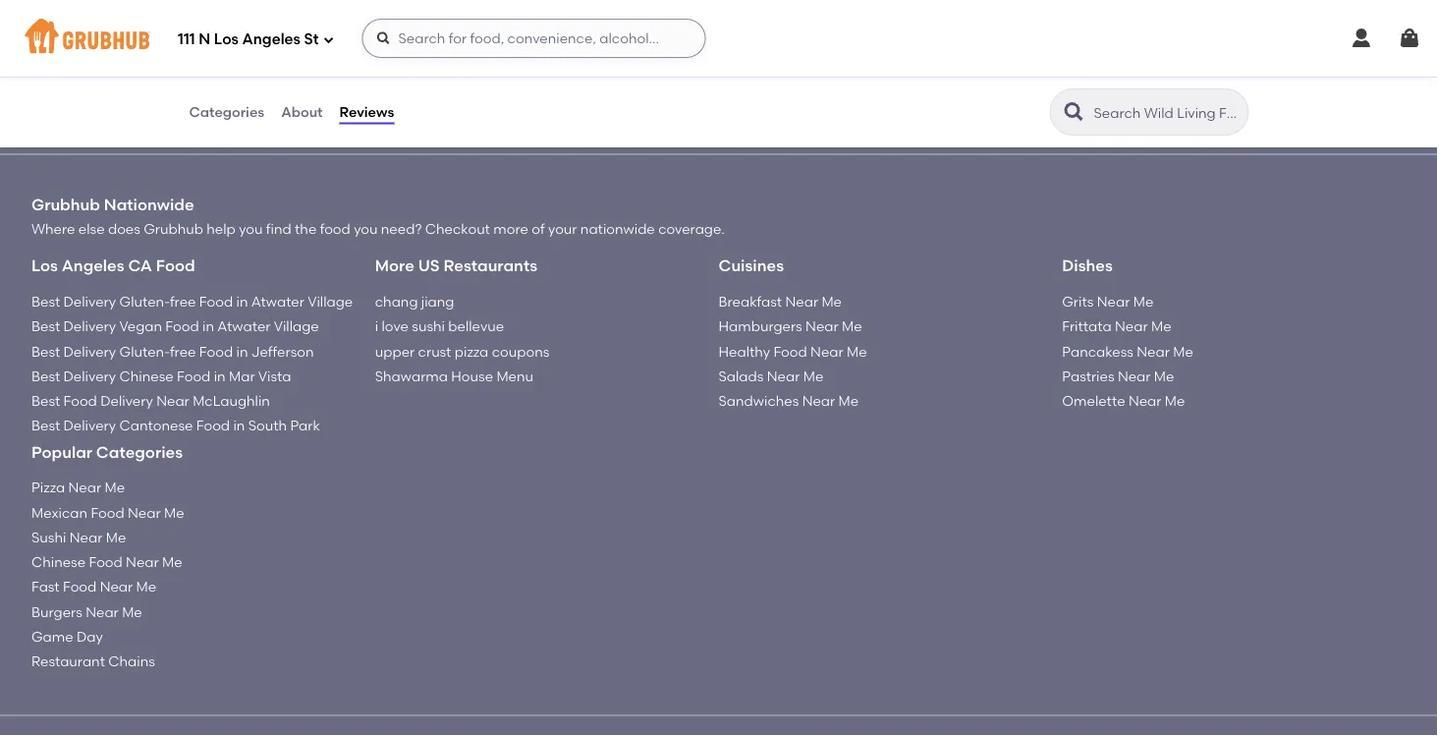 Task type: locate. For each thing, give the bounding box(es) containing it.
2 horizontal spatial svg image
[[1398, 27, 1422, 50]]

me
[[822, 293, 842, 310], [1134, 293, 1154, 310], [842, 318, 862, 335], [1152, 318, 1172, 335], [847, 343, 867, 359], [1174, 343, 1194, 359], [804, 368, 824, 384], [1155, 368, 1175, 384], [839, 392, 859, 409], [1165, 392, 1186, 409], [105, 479, 125, 496], [164, 504, 184, 521], [106, 529, 126, 546], [162, 554, 182, 570], [136, 579, 156, 595], [122, 603, 142, 620]]

you right food at top
[[354, 220, 378, 237]]

categories down cantonese
[[96, 442, 183, 461]]

0 vertical spatial gluten-
[[119, 293, 170, 310]]

of inside grubhub nationwide where else does grubhub help you find the food you need? checkout more of your nationwide coverage.
[[532, 220, 545, 237]]

village up jefferson
[[274, 318, 319, 335]]

0 vertical spatial los
[[214, 31, 239, 48]]

pancakess
[[1063, 343, 1134, 359]]

1 vertical spatial los
[[31, 256, 58, 275]]

pancakess near me link
[[1063, 343, 1194, 359]]

categories left about
[[189, 104, 265, 120]]

1 horizontal spatial angeles
[[242, 31, 301, 48]]

crust
[[418, 343, 451, 359]]

best
[[31, 293, 60, 310], [31, 318, 60, 335], [31, 343, 60, 359], [31, 368, 60, 384], [31, 392, 60, 409], [31, 417, 60, 434]]

0 vertical spatial grubhub
[[31, 194, 100, 214]]

best delivery gluten-free food in atwater village link
[[31, 293, 353, 310]]

1 vertical spatial categories
[[96, 442, 183, 461]]

reviews button
[[339, 77, 395, 147]]

of right bank
[[497, 26, 510, 43]]

0 vertical spatial free
[[170, 293, 196, 310]]

village
[[308, 293, 353, 310], [274, 318, 319, 335]]

hamburgers near me link
[[719, 318, 862, 335]]

the
[[295, 220, 317, 237]]

chang jiang link
[[375, 293, 454, 310]]

fast
[[31, 579, 60, 595]]

1 horizontal spatial of
[[532, 220, 545, 237]]

los
[[214, 31, 239, 48], [31, 256, 58, 275]]

1 vertical spatial gluten-
[[119, 343, 170, 359]]

1 horizontal spatial los
[[214, 31, 239, 48]]

0 vertical spatial categories
[[189, 104, 265, 120]]

more us restaurants
[[375, 256, 538, 275]]

gluten-
[[119, 293, 170, 310], [119, 343, 170, 359]]

you left find
[[239, 220, 263, 237]]

in down mclaughlin on the left
[[233, 417, 245, 434]]

sandwiches near me link
[[719, 392, 859, 409]]

angeles inside main navigation navigation
[[242, 31, 301, 48]]

svg image
[[1350, 27, 1374, 50], [1398, 27, 1422, 50], [323, 34, 335, 46]]

search icon image
[[1063, 100, 1086, 124]]

free
[[170, 293, 196, 310], [170, 343, 196, 359]]

0 horizontal spatial chinese
[[31, 554, 86, 570]]

about button
[[280, 77, 324, 147]]

gluten- up vegan
[[119, 293, 170, 310]]

grubhub up where
[[31, 194, 100, 214]]

grits near me link
[[1063, 293, 1154, 310]]

1 vertical spatial grubhub
[[144, 220, 203, 237]]

best delivery gluten-free food in jefferson link
[[31, 343, 314, 359]]

delivery up popular categories
[[63, 417, 116, 434]]

of
[[497, 26, 510, 43], [532, 220, 545, 237]]

near inside best delivery gluten-free food in atwater village best delivery vegan food in atwater village best delivery gluten-free food in jefferson best delivery chinese food in mar vista best food delivery near mclaughlin best delivery cantonese food in south park
[[156, 392, 189, 409]]

los right n
[[214, 31, 239, 48]]

angeles down else
[[62, 256, 124, 275]]

sandwiches
[[719, 392, 799, 409]]

delivery
[[63, 293, 116, 310], [63, 318, 116, 335], [63, 343, 116, 359], [63, 368, 116, 384], [100, 392, 153, 409], [63, 417, 116, 434]]

more
[[494, 220, 529, 237]]

help
[[207, 220, 236, 237]]

amazon prime deal link
[[460, 1, 592, 18]]

los down where
[[31, 256, 58, 275]]

delivery left vegan
[[63, 318, 116, 335]]

1 vertical spatial free
[[170, 343, 196, 359]]

1 vertical spatial of
[[532, 220, 545, 237]]

angeles left st
[[242, 31, 301, 48]]

village left "chang"
[[308, 293, 353, 310]]

dishes
[[1063, 256, 1113, 275]]

1 horizontal spatial grubhub
[[144, 220, 203, 237]]

1 horizontal spatial chinese
[[119, 368, 174, 384]]

grubhub down nationwide
[[144, 220, 203, 237]]

1 horizontal spatial categories
[[189, 104, 265, 120]]

free up best delivery vegan food in atwater village link
[[170, 293, 196, 310]]

chinese food near me link
[[31, 554, 182, 570]]

reviews
[[340, 104, 394, 120]]

0 horizontal spatial angeles
[[62, 256, 124, 275]]

chinese up best food delivery near mclaughlin link
[[119, 368, 174, 384]]

2 gluten- from the top
[[119, 343, 170, 359]]

vista
[[258, 368, 291, 384]]

menu
[[497, 368, 534, 384]]

omelette near me link
[[1063, 392, 1186, 409]]

1 vertical spatial angeles
[[62, 256, 124, 275]]

else
[[78, 220, 105, 237]]

0 horizontal spatial of
[[497, 26, 510, 43]]

los inside main navigation navigation
[[214, 31, 239, 48]]

0 vertical spatial angeles
[[242, 31, 301, 48]]

0 vertical spatial atwater
[[251, 293, 305, 310]]

near
[[786, 293, 819, 310], [1097, 293, 1130, 310], [806, 318, 839, 335], [1115, 318, 1148, 335], [811, 343, 844, 359], [1137, 343, 1170, 359], [767, 368, 800, 384], [1118, 368, 1151, 384], [156, 392, 189, 409], [803, 392, 836, 409], [1129, 392, 1162, 409], [68, 479, 101, 496], [128, 504, 161, 521], [70, 529, 103, 546], [126, 554, 159, 570], [100, 579, 133, 595], [86, 603, 119, 620]]

delivery up cantonese
[[100, 392, 153, 409]]

checkout
[[425, 220, 490, 237]]

food down hamburgers near me link
[[774, 343, 808, 359]]

of left your
[[532, 220, 545, 237]]

food up mar
[[199, 343, 233, 359]]

chinese down sushi
[[31, 554, 86, 570]]

free down best delivery vegan food in atwater village link
[[170, 343, 196, 359]]

4 best from the top
[[31, 368, 60, 384]]

popular categories
[[31, 442, 183, 461]]

food down best delivery gluten-free food in jefferson link at the left top of page
[[177, 368, 211, 384]]

angeles
[[242, 31, 301, 48], [62, 256, 124, 275]]

burgers
[[31, 603, 82, 620]]

1 horizontal spatial you
[[354, 220, 378, 237]]

svg image
[[376, 30, 392, 46]]

0 horizontal spatial you
[[239, 220, 263, 237]]

your
[[548, 220, 577, 237]]

0 vertical spatial chinese
[[119, 368, 174, 384]]

food up popular
[[63, 392, 97, 409]]

1 horizontal spatial svg image
[[1350, 27, 1374, 50]]

omelette
[[1063, 392, 1126, 409]]

i
[[375, 318, 379, 335]]

0 horizontal spatial grubhub
[[31, 194, 100, 214]]

2 free from the top
[[170, 343, 196, 359]]

healthy food near me link
[[719, 343, 867, 359]]

you
[[239, 220, 263, 237], [354, 220, 378, 237]]

in
[[236, 293, 248, 310], [202, 318, 214, 335], [236, 343, 248, 359], [214, 368, 226, 384], [233, 417, 245, 434]]

0 vertical spatial of
[[497, 26, 510, 43]]

delivery down los angeles ca food
[[63, 293, 116, 310]]

sushi near me link
[[31, 529, 126, 546]]

food
[[156, 256, 195, 275], [199, 293, 233, 310], [165, 318, 199, 335], [199, 343, 233, 359], [774, 343, 808, 359], [177, 368, 211, 384], [63, 392, 97, 409], [196, 417, 230, 434], [91, 504, 124, 521], [89, 554, 123, 570], [63, 579, 97, 595]]

1 vertical spatial chinese
[[31, 554, 86, 570]]

burgers near me link
[[31, 603, 142, 620]]

day
[[77, 628, 103, 645]]

grubhub
[[31, 194, 100, 214], [144, 220, 203, 237]]

atwater
[[251, 293, 305, 310], [217, 318, 271, 335]]

Search Wild Living Foods search field
[[1092, 103, 1243, 122]]

chinese
[[119, 368, 174, 384], [31, 554, 86, 570]]

6 best from the top
[[31, 417, 60, 434]]

0 horizontal spatial svg image
[[323, 34, 335, 46]]

gluten- down vegan
[[119, 343, 170, 359]]

food down mclaughlin on the left
[[196, 417, 230, 434]]

0 horizontal spatial categories
[[96, 442, 183, 461]]

food inside breakfast near me hamburgers near me healthy food near me salads near me sandwiches near me
[[774, 343, 808, 359]]

cuisines
[[719, 256, 784, 275]]

park
[[290, 417, 320, 434]]

111 n los angeles st
[[178, 31, 319, 48]]

cantonese
[[119, 417, 193, 434]]

grits near me frittata near me pancakess near me pastries near me omelette near me
[[1063, 293, 1194, 409]]



Task type: describe. For each thing, give the bounding box(es) containing it.
about
[[281, 104, 323, 120]]

delivery up best food delivery near mclaughlin link
[[63, 368, 116, 384]]

prime
[[519, 1, 558, 18]]

nationwide
[[581, 220, 655, 237]]

1 vertical spatial village
[[274, 318, 319, 335]]

categories button
[[188, 77, 266, 147]]

in left mar
[[214, 368, 226, 384]]

sushi
[[31, 529, 66, 546]]

shawarma house menu link
[[375, 368, 534, 384]]

st
[[304, 31, 319, 48]]

chains
[[108, 653, 155, 670]]

breakfast near me hamburgers near me healthy food near me salads near me sandwiches near me
[[719, 293, 867, 409]]

grits
[[1063, 293, 1094, 310]]

jiang
[[421, 293, 454, 310]]

Search for food, convenience, alcohol... search field
[[362, 19, 706, 58]]

salads near me link
[[719, 368, 824, 384]]

in up best delivery vegan food in atwater village link
[[236, 293, 248, 310]]

jefferson
[[251, 343, 314, 359]]

food up sushi near me link
[[91, 504, 124, 521]]

pizza near me mexican food near me sushi near me chinese food near me fast food near me burgers near me game day restaurant chains
[[31, 479, 184, 670]]

breakfast
[[719, 293, 782, 310]]

los angeles ca food
[[31, 256, 195, 275]]

bank
[[460, 26, 494, 43]]

chang
[[375, 293, 418, 310]]

nationwide
[[104, 194, 194, 214]]

3 best from the top
[[31, 343, 60, 359]]

healthy
[[719, 343, 771, 359]]

best food delivery near mclaughlin link
[[31, 392, 270, 409]]

food right ca
[[156, 256, 195, 275]]

1 you from the left
[[239, 220, 263, 237]]

restaurant chains link
[[31, 653, 155, 670]]

1 free from the top
[[170, 293, 196, 310]]

pastries
[[1063, 368, 1115, 384]]

bellevue
[[448, 318, 504, 335]]

5 best from the top
[[31, 392, 60, 409]]

chang jiang i love sushi bellevue upper crust pizza coupons shawarma house menu
[[375, 293, 550, 384]]

game day link
[[31, 628, 103, 645]]

food up burgers near me link
[[63, 579, 97, 595]]

fast food near me link
[[31, 579, 156, 595]]

upper crust pizza coupons link
[[375, 343, 550, 359]]

more
[[375, 256, 415, 275]]

game
[[31, 628, 73, 645]]

shawarma
[[375, 368, 448, 384]]

mclaughlin
[[193, 392, 270, 409]]

1 vertical spatial atwater
[[217, 318, 271, 335]]

in down best delivery gluten-free food in atwater village link
[[202, 318, 214, 335]]

food up fast food near me link
[[89, 554, 123, 570]]

i love sushi bellevue link
[[375, 318, 504, 335]]

america
[[514, 26, 571, 43]]

in up mar
[[236, 343, 248, 359]]

amazon
[[460, 1, 516, 18]]

restaurant
[[31, 653, 105, 670]]

restaurants
[[444, 256, 538, 275]]

categories inside button
[[189, 104, 265, 120]]

food
[[320, 220, 351, 237]]

111
[[178, 31, 195, 48]]

chinese inside pizza near me mexican food near me sushi near me chinese food near me fast food near me burgers near me game day restaurant chains
[[31, 554, 86, 570]]

of inside amazon prime deal bank of america
[[497, 26, 510, 43]]

us
[[418, 256, 440, 275]]

pizza
[[455, 343, 489, 359]]

grubhub nationwide where else does grubhub help you find the food you need? checkout more of your nationwide coverage.
[[31, 194, 725, 237]]

hamburgers
[[719, 318, 803, 335]]

south
[[248, 417, 287, 434]]

popular
[[31, 442, 92, 461]]

food up best delivery vegan food in atwater village link
[[199, 293, 233, 310]]

best delivery cantonese food in south park link
[[31, 417, 320, 434]]

mar
[[229, 368, 255, 384]]

ca
[[128, 256, 152, 275]]

coverage.
[[659, 220, 725, 237]]

house
[[451, 368, 493, 384]]

frittata
[[1063, 318, 1112, 335]]

main navigation navigation
[[0, 0, 1438, 77]]

delivery up 'best delivery chinese food in mar vista' link
[[63, 343, 116, 359]]

breakfast near me link
[[719, 293, 842, 310]]

vegan
[[119, 318, 162, 335]]

food up best delivery gluten-free food in jefferson link at the left top of page
[[165, 318, 199, 335]]

2 best from the top
[[31, 318, 60, 335]]

deal
[[561, 1, 592, 18]]

pastries near me link
[[1063, 368, 1175, 384]]

best delivery gluten-free food in atwater village best delivery vegan food in atwater village best delivery gluten-free food in jefferson best delivery chinese food in mar vista best food delivery near mclaughlin best delivery cantonese food in south park
[[31, 293, 353, 434]]

sushi
[[412, 318, 445, 335]]

mexican food near me link
[[31, 504, 184, 521]]

bank of america link
[[460, 26, 571, 43]]

0 vertical spatial village
[[308, 293, 353, 310]]

chinese inside best delivery gluten-free food in atwater village best delivery vegan food in atwater village best delivery gluten-free food in jefferson best delivery chinese food in mar vista best food delivery near mclaughlin best delivery cantonese food in south park
[[119, 368, 174, 384]]

1 gluten- from the top
[[119, 293, 170, 310]]

1 best from the top
[[31, 293, 60, 310]]

pizza
[[31, 479, 65, 496]]

find
[[266, 220, 292, 237]]

2 you from the left
[[354, 220, 378, 237]]

frittata near me link
[[1063, 318, 1172, 335]]

0 horizontal spatial los
[[31, 256, 58, 275]]

n
[[199, 31, 210, 48]]

best delivery vegan food in atwater village link
[[31, 318, 319, 335]]

upper
[[375, 343, 415, 359]]

amazon prime deal bank of america
[[460, 1, 592, 43]]

salads
[[719, 368, 764, 384]]

pizza near me link
[[31, 479, 125, 496]]



Task type: vqa. For each thing, say whether or not it's contained in the screenshot.
Gluten-
yes



